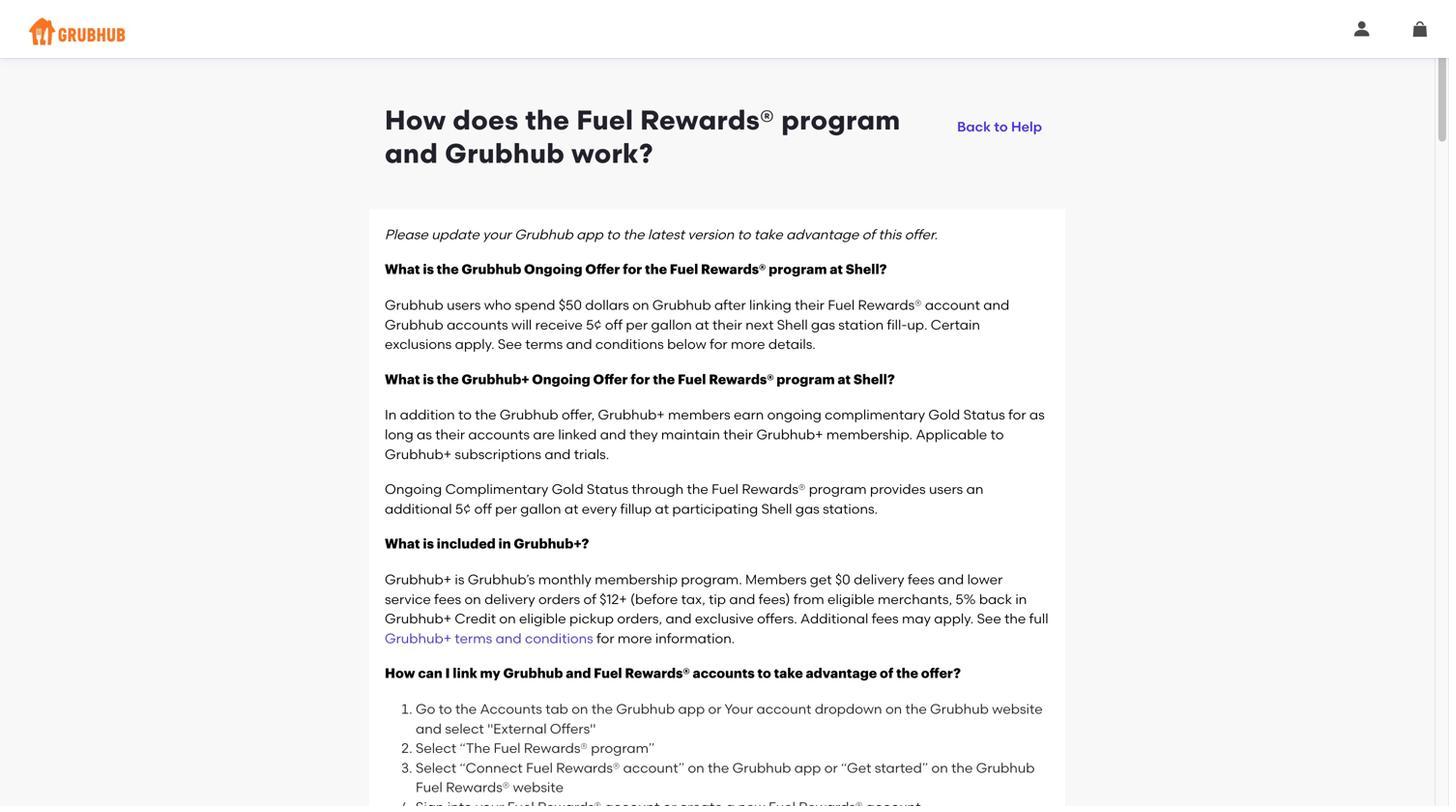 Task type: describe. For each thing, give the bounding box(es) containing it.
may
[[902, 611, 931, 627]]

select
[[445, 721, 484, 737]]

will
[[511, 316, 532, 333]]

"the
[[460, 740, 490, 757]]

fillup
[[620, 501, 652, 517]]

their down after
[[713, 316, 742, 333]]

more inside 'grubhub users who spend $50 dollars on grubhub after linking their fuel rewards® account and grubhub accounts will receive 5¢ off per gallon at their next shell gas station fill-up. certain exclusions apply. see terms and conditions below for more details.'
[[731, 336, 765, 353]]

grubhub+ up they
[[598, 407, 665, 423]]

fuel inside the ongoing complimentary gold status through the fuel rewards® program provides users an additional 5¢ off per gallon at every fillup at participating shell gas stations.
[[712, 481, 739, 498]]

my
[[480, 667, 501, 681]]

subscriptions
[[455, 446, 541, 462]]

exclusions
[[385, 336, 452, 353]]

at left the every
[[564, 501, 578, 517]]

ongoing for grubhub+
[[532, 373, 590, 387]]

to right addition
[[458, 407, 472, 423]]

program.
[[681, 571, 742, 588]]

can
[[418, 667, 443, 681]]

through
[[632, 481, 684, 498]]

account inside the go to the accounts tab on the grubhub app or your account dropdown on the grubhub website and select "external offers" select "the fuel rewards® program" select "connect fuel rewards® account" on the grubhub app or "get started" on the grubhub fuel rewards® website
[[756, 701, 812, 717]]

users inside 'grubhub users who spend $50 dollars on grubhub after linking their fuel rewards® account and grubhub accounts will receive 5¢ off per gallon at their next shell gas station fill-up. certain exclusions apply. see terms and conditions below for more details.'
[[447, 297, 481, 313]]

gallon inside the ongoing complimentary gold status through the fuel rewards® program provides users an additional 5¢ off per gallon at every fillup at participating shell gas stations.
[[520, 501, 561, 517]]

see inside 'grubhub users who spend $50 dollars on grubhub after linking their fuel rewards® account and grubhub accounts will receive 5¢ off per gallon at their next shell gas station fill-up. certain exclusions apply. see terms and conditions below for more details.'
[[498, 336, 522, 353]]

exclusive
[[695, 611, 754, 627]]

is for what is the grubhub+ ongoing offer for the fuel rewards® program at shell?
[[423, 373, 434, 387]]

grubhub+ up service
[[385, 571, 452, 588]]

grubhub inside in addition to the grubhub offer, grubhub+ members earn ongoing complimentary gold status for as long as their accounts are linked and they maintain their grubhub+ membership. applicable to grubhub+ subscriptions and trials.
[[500, 407, 558, 423]]

gallon inside 'grubhub users who spend $50 dollars on grubhub after linking their fuel rewards® account and grubhub accounts will receive 5¢ off per gallon at their next shell gas station fill-up. certain exclusions apply. see terms and conditions below for more details.'
[[651, 316, 692, 333]]

to down offers.
[[757, 667, 771, 681]]

shell inside 'grubhub users who spend $50 dollars on grubhub after linking their fuel rewards® account and grubhub accounts will receive 5¢ off per gallon at their next shell gas station fill-up. certain exclusions apply. see terms and conditions below for more details.'
[[777, 316, 808, 333]]

and inside the go to the accounts tab on the grubhub app or your account dropdown on the grubhub website and select "external offers" select "the fuel rewards® program" select "connect fuel rewards® account" on the grubhub app or "get started" on the grubhub fuel rewards® website
[[416, 721, 442, 737]]

dollars
[[585, 297, 629, 313]]

gas inside the ongoing complimentary gold status through the fuel rewards® program provides users an additional 5¢ off per gallon at every fillup at participating shell gas stations.
[[796, 501, 820, 517]]

apply. inside grubhub+ is grubhub's monthly membership program. members get $0 delivery fees and lower service fees on delivery orders of $12+ (before tax, tip and fees) from eligible merchants, 5% back in grubhub+ credit on eligible pickup orders, and exclusive offers. additional fees may apply. see the full grubhub+ terms and conditions for more information.
[[934, 611, 974, 627]]

is for grubhub+ is grubhub's monthly membership program. members get $0 delivery fees and lower service fees on delivery orders of $12+ (before tax, tip and fees) from eligible merchants, 5% back in grubhub+ credit on eligible pickup orders, and exclusive offers. additional fees may apply. see the full grubhub+ terms and conditions for more information.
[[455, 571, 464, 588]]

the left latest
[[623, 226, 645, 243]]

"external
[[487, 721, 547, 737]]

stations.
[[823, 501, 878, 517]]

"connect
[[460, 760, 523, 776]]

their down addition
[[435, 426, 465, 443]]

for inside grubhub+ is grubhub's monthly membership program. members get $0 delivery fees and lower service fees on delivery orders of $12+ (before tax, tip and fees) from eligible merchants, 5% back in grubhub+ credit on eligible pickup orders, and exclusive offers. additional fees may apply. see the full grubhub+ terms and conditions for more information.
[[597, 630, 614, 647]]

the up offers"
[[591, 701, 613, 717]]

dropdown
[[815, 701, 882, 717]]

$50
[[559, 297, 582, 313]]

5¢ inside the ongoing complimentary gold status through the fuel rewards® program provides users an additional 5¢ off per gallon at every fillup at participating shell gas stations.
[[455, 501, 471, 517]]

who
[[484, 297, 512, 313]]

1 select from the top
[[416, 740, 456, 757]]

off inside 'grubhub users who spend $50 dollars on grubhub after linking their fuel rewards® account and grubhub accounts will receive 5¢ off per gallon at their next shell gas station fill-up. certain exclusions apply. see terms and conditions below for more details.'
[[605, 316, 623, 333]]

is for what is the grubhub ongoing offer for the fuel rewards® program at shell?
[[423, 263, 434, 277]]

back
[[979, 591, 1012, 607]]

grubhub inside how does the fuel rewards® program and grubhub work?
[[445, 137, 565, 170]]

1 horizontal spatial delivery
[[854, 571, 905, 588]]

what for what is the grubhub ongoing offer for the fuel rewards® program at shell?
[[385, 263, 420, 277]]

in inside grubhub+ is grubhub's monthly membership program. members get $0 delivery fees and lower service fees on delivery orders of $12+ (before tax, tip and fees) from eligible merchants, 5% back in grubhub+ credit on eligible pickup orders, and exclusive offers. additional fees may apply. see the full grubhub+ terms and conditions for more information.
[[1015, 591, 1027, 607]]

get
[[810, 571, 832, 588]]

maintain
[[661, 426, 720, 443]]

at up complimentary
[[838, 373, 851, 387]]

in addition to the grubhub offer, grubhub+ members earn ongoing complimentary gold status for as long as their accounts are linked and they maintain their grubhub+ membership. applicable to grubhub+ subscriptions and trials.
[[385, 407, 1045, 462]]

the inside how does the fuel rewards® program and grubhub work?
[[525, 104, 570, 136]]

go to the accounts tab on the grubhub app or your account dropdown on the grubhub website and select "external offers" select "the fuel rewards® program" select "connect fuel rewards® account" on the grubhub app or "get started" on the grubhub fuel rewards® website
[[416, 701, 1043, 796]]

help
[[1011, 118, 1042, 135]]

tip
[[709, 591, 726, 607]]

version
[[688, 226, 734, 243]]

the inside in addition to the grubhub offer, grubhub+ members earn ongoing complimentary gold status for as long as their accounts are linked and they maintain their grubhub+ membership. applicable to grubhub+ subscriptions and trials.
[[475, 407, 496, 423]]

membership.
[[826, 426, 913, 443]]

0 horizontal spatial app
[[576, 226, 603, 243]]

accounts inside 'grubhub users who spend $50 dollars on grubhub after linking their fuel rewards® account and grubhub accounts will receive 5¢ off per gallon at their next shell gas station fill-up. certain exclusions apply. see terms and conditions below for more details.'
[[447, 316, 508, 333]]

an
[[966, 481, 984, 498]]

offers.
[[757, 611, 797, 627]]

long
[[385, 426, 413, 443]]

0 vertical spatial eligible
[[828, 591, 875, 607]]

included
[[437, 538, 496, 551]]

to right the version
[[737, 226, 751, 243]]

5%
[[956, 591, 976, 607]]

at up the station
[[830, 263, 843, 277]]

$0
[[835, 571, 851, 588]]

at inside 'grubhub users who spend $50 dollars on grubhub after linking their fuel rewards® account and grubhub accounts will receive 5¢ off per gallon at their next shell gas station fill-up. certain exclusions apply. see terms and conditions below for more details.'
[[695, 316, 709, 333]]

how does the fuel rewards® program and grubhub work?
[[385, 104, 901, 170]]

small image
[[1354, 21, 1370, 37]]

terms inside 'grubhub users who spend $50 dollars on grubhub after linking their fuel rewards® account and grubhub accounts will receive 5¢ off per gallon at their next shell gas station fill-up. certain exclusions apply. see terms and conditions below for more details.'
[[525, 336, 563, 353]]

1 horizontal spatial of
[[862, 226, 875, 243]]

their right linking
[[795, 297, 825, 313]]

small image
[[1412, 21, 1428, 37]]

latest
[[648, 226, 684, 243]]

grubhub+?
[[514, 538, 589, 551]]

account"
[[623, 760, 685, 776]]

see inside grubhub+ is grubhub's monthly membership program. members get $0 delivery fees and lower service fees on delivery orders of $12+ (before tax, tip and fees) from eligible merchants, 5% back in grubhub+ credit on eligible pickup orders, and exclusive offers. additional fees may apply. see the full grubhub+ terms and conditions for more information.
[[977, 611, 1001, 627]]

this
[[878, 226, 901, 243]]

the up the select
[[455, 701, 477, 717]]

additional
[[801, 611, 868, 627]]

members
[[745, 571, 807, 588]]

to up what is the grubhub ongoing offer for the fuel rewards® program at shell?
[[606, 226, 620, 243]]

1 vertical spatial as
[[417, 426, 432, 443]]

status inside in addition to the grubhub offer, grubhub+ members earn ongoing complimentary gold status for as long as their accounts are linked and they maintain their grubhub+ membership. applicable to grubhub+ subscriptions and trials.
[[964, 407, 1005, 423]]

does
[[453, 104, 519, 136]]

lower
[[967, 571, 1003, 588]]

1 horizontal spatial app
[[678, 701, 705, 717]]

off inside the ongoing complimentary gold status through the fuel rewards® program provides users an additional 5¢ off per gallon at every fillup at participating shell gas stations.
[[474, 501, 492, 517]]

grubhub logo image
[[29, 12, 126, 51]]

back to help
[[957, 118, 1042, 135]]

"get
[[841, 760, 872, 776]]

below
[[667, 336, 707, 353]]

offer.
[[905, 226, 938, 243]]

rewards® inside the ongoing complimentary gold status through the fuel rewards® program provides users an additional 5¢ off per gallon at every fillup at participating shell gas stations.
[[742, 481, 806, 498]]

fuel inside how does the fuel rewards® program and grubhub work?
[[577, 104, 633, 136]]

trials.
[[574, 446, 609, 462]]

the up addition
[[437, 373, 459, 387]]

on right dropdown
[[885, 701, 902, 717]]

offer,
[[562, 407, 595, 423]]

back
[[957, 118, 991, 135]]

$12+
[[600, 591, 627, 607]]

on up credit
[[464, 591, 481, 607]]

grubhub+ down service
[[385, 611, 452, 627]]

members
[[668, 407, 731, 423]]

1 vertical spatial website
[[513, 779, 564, 796]]

complimentary
[[825, 407, 925, 423]]

0 vertical spatial take
[[754, 226, 783, 243]]

grubhub+ up can
[[385, 630, 452, 647]]

users inside the ongoing complimentary gold status through the fuel rewards® program provides users an additional 5¢ off per gallon at every fillup at participating shell gas stations.
[[929, 481, 963, 498]]

merchants,
[[878, 591, 952, 607]]

grubhub+ down the 'long'
[[385, 446, 452, 462]]

2 vertical spatial fees
[[872, 611, 899, 627]]

rewards® inside 'grubhub users who spend $50 dollars on grubhub after linking their fuel rewards® account and grubhub accounts will receive 5¢ off per gallon at their next shell gas station fill-up. certain exclusions apply. see terms and conditions below for more details.'
[[858, 297, 922, 313]]

2 vertical spatial accounts
[[693, 667, 755, 681]]

for inside 'grubhub users who spend $50 dollars on grubhub after linking their fuel rewards® account and grubhub accounts will receive 5¢ off per gallon at their next shell gas station fill-up. certain exclusions apply. see terms and conditions below for more details.'
[[710, 336, 728, 353]]

1 vertical spatial or
[[824, 760, 838, 776]]

what is the grubhub ongoing offer for the fuel rewards® program at shell?
[[385, 263, 887, 277]]

what is the grubhub+ ongoing offer for the fuel rewards® program at shell?
[[385, 373, 895, 387]]

1 vertical spatial advantage
[[806, 667, 877, 681]]

applicable
[[916, 426, 987, 443]]

2 horizontal spatial fees
[[908, 571, 935, 588]]

5¢ inside 'grubhub users who spend $50 dollars on grubhub after linking their fuel rewards® account and grubhub accounts will receive 5¢ off per gallon at their next shell gas station fill-up. certain exclusions apply. see terms and conditions below for more details.'
[[586, 316, 602, 333]]

ongoing
[[767, 407, 822, 423]]

for inside in addition to the grubhub offer, grubhub+ members earn ongoing complimentary gold status for as long as their accounts are linked and they maintain their grubhub+ membership. applicable to grubhub+ subscriptions and trials.
[[1008, 407, 1026, 423]]

of inside grubhub+ is grubhub's monthly membership program. members get $0 delivery fees and lower service fees on delivery orders of $12+ (before tax, tip and fees) from eligible merchants, 5% back in grubhub+ credit on eligible pickup orders, and exclusive offers. additional fees may apply. see the full grubhub+ terms and conditions for more information.
[[583, 591, 596, 607]]

your
[[725, 701, 753, 717]]



Task type: locate. For each thing, give the bounding box(es) containing it.
is inside grubhub+ is grubhub's monthly membership program. members get $0 delivery fees and lower service fees on delivery orders of $12+ (before tax, tip and fees) from eligible merchants, 5% back in grubhub+ credit on eligible pickup orders, and exclusive offers. additional fees may apply. see the full grubhub+ terms and conditions for more information.
[[455, 571, 464, 588]]

gallon up grubhub+?
[[520, 501, 561, 517]]

or
[[708, 701, 722, 717], [824, 760, 838, 776]]

advantage up dropdown
[[806, 667, 877, 681]]

0 vertical spatial how
[[385, 104, 446, 136]]

1 vertical spatial gold
[[552, 481, 584, 498]]

1 horizontal spatial users
[[929, 481, 963, 498]]

offer?
[[921, 667, 961, 681]]

1 horizontal spatial as
[[1029, 407, 1045, 423]]

the right does
[[525, 104, 570, 136]]

rewards® inside how does the fuel rewards® program and grubhub work?
[[640, 104, 775, 136]]

spend
[[515, 297, 555, 313]]

grubhub users who spend $50 dollars on grubhub after linking their fuel rewards® account and grubhub accounts will receive 5¢ off per gallon at their next shell gas station fill-up. certain exclusions apply. see terms and conditions below for more details.
[[385, 297, 1010, 353]]

program inside the ongoing complimentary gold status through the fuel rewards® program provides users an additional 5¢ off per gallon at every fillup at participating shell gas stations.
[[809, 481, 867, 498]]

details.
[[768, 336, 816, 353]]

per down dollars
[[626, 316, 648, 333]]

0 vertical spatial see
[[498, 336, 522, 353]]

information.
[[655, 630, 735, 647]]

1 horizontal spatial status
[[964, 407, 1005, 423]]

offer up dollars
[[585, 263, 620, 277]]

tab
[[545, 701, 568, 717]]

off down dollars
[[605, 316, 623, 333]]

their
[[795, 297, 825, 313], [713, 316, 742, 333], [435, 426, 465, 443], [723, 426, 753, 443]]

2 what from the top
[[385, 373, 420, 387]]

0 vertical spatial shell?
[[846, 263, 887, 277]]

1 horizontal spatial website
[[992, 701, 1043, 717]]

gas
[[811, 316, 835, 333], [796, 501, 820, 517]]

how left does
[[385, 104, 446, 136]]

credit
[[455, 611, 496, 627]]

0 vertical spatial website
[[992, 701, 1043, 717]]

1 vertical spatial shell?
[[854, 373, 895, 387]]

to left help
[[994, 118, 1008, 135]]

0 vertical spatial status
[[964, 407, 1005, 423]]

status up applicable
[[964, 407, 1005, 423]]

how for how can i link my grubhub and fuel rewards® accounts to take advantage of the offer?
[[385, 667, 415, 681]]

per
[[626, 316, 648, 333], [495, 501, 517, 517]]

apply. down the who
[[455, 336, 495, 353]]

gold up the every
[[552, 481, 584, 498]]

1 horizontal spatial see
[[977, 611, 1001, 627]]

1 horizontal spatial off
[[605, 316, 623, 333]]

link
[[453, 667, 477, 681]]

the inside grubhub+ is grubhub's monthly membership program. members get $0 delivery fees and lower service fees on delivery orders of $12+ (before tax, tip and fees) from eligible merchants, 5% back in grubhub+ credit on eligible pickup orders, and exclusive offers. additional fees may apply. see the full grubhub+ terms and conditions for more information.
[[1005, 611, 1026, 627]]

0 horizontal spatial fees
[[434, 591, 461, 607]]

0 vertical spatial what
[[385, 263, 420, 277]]

0 vertical spatial accounts
[[447, 316, 508, 333]]

next
[[746, 316, 774, 333]]

the down the your
[[708, 760, 729, 776]]

0 vertical spatial or
[[708, 701, 722, 717]]

on inside 'grubhub users who spend $50 dollars on grubhub after linking their fuel rewards® account and grubhub accounts will receive 5¢ off per gallon at their next shell gas station fill-up. certain exclusions apply. see terms and conditions below for more details.'
[[632, 297, 649, 313]]

website
[[992, 701, 1043, 717], [513, 779, 564, 796]]

offer up offer,
[[593, 373, 628, 387]]

program
[[781, 104, 901, 136], [769, 263, 827, 277], [777, 373, 835, 387], [809, 481, 867, 498]]

is down additional
[[423, 538, 434, 551]]

see down back
[[977, 611, 1001, 627]]

2 vertical spatial ongoing
[[385, 481, 442, 498]]

advantage left this
[[786, 226, 859, 243]]

service
[[385, 591, 431, 607]]

status inside the ongoing complimentary gold status through the fuel rewards® program provides users an additional 5¢ off per gallon at every fillup at participating shell gas stations.
[[587, 481, 628, 498]]

0 vertical spatial account
[[925, 297, 980, 313]]

receive
[[535, 316, 583, 333]]

earn
[[734, 407, 764, 423]]

grubhub+ terms and conditions link
[[385, 630, 593, 647]]

monthly
[[538, 571, 592, 588]]

the up subscriptions
[[475, 407, 496, 423]]

full
[[1029, 611, 1048, 627]]

or left "get
[[824, 760, 838, 776]]

of up "pickup"
[[583, 591, 596, 607]]

1 horizontal spatial conditions
[[595, 336, 664, 353]]

0 vertical spatial delivery
[[854, 571, 905, 588]]

on right started"
[[931, 760, 948, 776]]

conditions inside 'grubhub users who spend $50 dollars on grubhub after linking their fuel rewards® account and grubhub accounts will receive 5¢ off per gallon at their next shell gas station fill-up. certain exclusions apply. see terms and conditions below for more details.'
[[595, 336, 664, 353]]

0 horizontal spatial eligible
[[519, 611, 566, 627]]

how inside how does the fuel rewards® program and grubhub work?
[[385, 104, 446, 136]]

0 horizontal spatial see
[[498, 336, 522, 353]]

linked
[[558, 426, 597, 443]]

1 vertical spatial account
[[756, 701, 812, 717]]

1 vertical spatial more
[[618, 630, 652, 647]]

shell right "participating"
[[761, 501, 792, 517]]

gallon
[[651, 316, 692, 333], [520, 501, 561, 517]]

2 how from the top
[[385, 667, 415, 681]]

offer for grubhub+
[[593, 373, 628, 387]]

0 vertical spatial conditions
[[595, 336, 664, 353]]

1 vertical spatial gallon
[[520, 501, 561, 517]]

1 vertical spatial of
[[583, 591, 596, 607]]

website down full
[[992, 701, 1043, 717]]

per inside 'grubhub users who spend $50 dollars on grubhub after linking their fuel rewards® account and grubhub accounts will receive 5¢ off per gallon at their next shell gas station fill-up. certain exclusions apply. see terms and conditions below for more details.'
[[626, 316, 648, 333]]

1 vertical spatial status
[[587, 481, 628, 498]]

started"
[[875, 760, 928, 776]]

delivery right '$0'
[[854, 571, 905, 588]]

please
[[385, 226, 428, 243]]

offer
[[585, 263, 620, 277], [593, 373, 628, 387]]

2 vertical spatial of
[[880, 667, 894, 681]]

the inside the ongoing complimentary gold status through the fuel rewards® program provides users an additional 5¢ off per gallon at every fillup at participating shell gas stations.
[[687, 481, 708, 498]]

1 horizontal spatial account
[[925, 297, 980, 313]]

the down update
[[437, 263, 459, 277]]

what for what is included in grubhub+?
[[385, 538, 420, 551]]

how left can
[[385, 667, 415, 681]]

0 horizontal spatial delivery
[[484, 591, 535, 607]]

more down orders, on the left of the page
[[618, 630, 652, 647]]

certain
[[931, 316, 980, 333]]

account up the "certain"
[[925, 297, 980, 313]]

0 horizontal spatial account
[[756, 701, 812, 717]]

gold up applicable
[[928, 407, 960, 423]]

0 horizontal spatial apply.
[[455, 336, 495, 353]]

0 horizontal spatial in
[[498, 538, 511, 551]]

how can i link my grubhub and fuel rewards® accounts to take advantage of the offer?
[[385, 667, 961, 681]]

0 vertical spatial per
[[626, 316, 648, 333]]

accounts
[[447, 316, 508, 333], [468, 426, 530, 443], [693, 667, 755, 681]]

ongoing up $50
[[524, 263, 583, 277]]

orders,
[[617, 611, 662, 627]]

status up the every
[[587, 481, 628, 498]]

more down the next
[[731, 336, 765, 353]]

offer for grubhub
[[585, 263, 620, 277]]

0 horizontal spatial 5¢
[[455, 501, 471, 517]]

1 vertical spatial take
[[774, 667, 803, 681]]

take
[[754, 226, 783, 243], [774, 667, 803, 681]]

what for what is the grubhub+ ongoing offer for the fuel rewards® program at shell?
[[385, 373, 420, 387]]

1 horizontal spatial in
[[1015, 591, 1027, 607]]

i
[[445, 667, 450, 681]]

0 horizontal spatial gallon
[[520, 501, 561, 517]]

0 horizontal spatial terms
[[455, 630, 492, 647]]

fees left may
[[872, 611, 899, 627]]

update
[[431, 226, 479, 243]]

the down below
[[653, 373, 675, 387]]

gold inside in addition to the grubhub offer, grubhub+ members earn ongoing complimentary gold status for as long as their accounts are linked and they maintain their grubhub+ membership. applicable to grubhub+ subscriptions and trials.
[[928, 407, 960, 423]]

conditions down "pickup"
[[525, 630, 593, 647]]

station
[[838, 316, 884, 333]]

accounts
[[480, 701, 542, 717]]

eligible down orders
[[519, 611, 566, 627]]

your
[[483, 226, 511, 243]]

to right applicable
[[991, 426, 1004, 443]]

shell up details.
[[777, 316, 808, 333]]

shell
[[777, 316, 808, 333], [761, 501, 792, 517]]

1 horizontal spatial apply.
[[934, 611, 974, 627]]

the right started"
[[951, 760, 973, 776]]

of up dropdown
[[880, 667, 894, 681]]

is
[[423, 263, 434, 277], [423, 373, 434, 387], [423, 538, 434, 551], [455, 571, 464, 588]]

how for how does the fuel rewards® program and grubhub work?
[[385, 104, 446, 136]]

5¢ up included
[[455, 501, 471, 517]]

accounts up the your
[[693, 667, 755, 681]]

is up addition
[[423, 373, 434, 387]]

pickup
[[569, 611, 614, 627]]

1 vertical spatial terms
[[455, 630, 492, 647]]

app up what is the grubhub ongoing offer for the fuel rewards® program at shell?
[[576, 226, 603, 243]]

account inside 'grubhub users who spend $50 dollars on grubhub after linking their fuel rewards® account and grubhub accounts will receive 5¢ off per gallon at their next shell gas station fill-up. certain exclusions apply. see terms and conditions below for more details.'
[[925, 297, 980, 313]]

0 vertical spatial users
[[447, 297, 481, 313]]

0 horizontal spatial of
[[583, 591, 596, 607]]

shell? for what is the grubhub+ ongoing offer for the fuel rewards® program at shell?
[[854, 373, 895, 387]]

fees up merchants,
[[908, 571, 935, 588]]

0 horizontal spatial more
[[618, 630, 652, 647]]

in
[[385, 407, 397, 423]]

select
[[416, 740, 456, 757], [416, 760, 456, 776]]

0 vertical spatial ongoing
[[524, 263, 583, 277]]

1 horizontal spatial 5¢
[[586, 316, 602, 333]]

what is included in grubhub+?
[[385, 538, 589, 551]]

1 vertical spatial conditions
[[525, 630, 593, 647]]

1 vertical spatial accounts
[[468, 426, 530, 443]]

fuel inside 'grubhub users who spend $50 dollars on grubhub after linking their fuel rewards® account and grubhub accounts will receive 5¢ off per gallon at their next shell gas station fill-up. certain exclusions apply. see terms and conditions below for more details.'
[[828, 297, 855, 313]]

on right dollars
[[632, 297, 649, 313]]

1 vertical spatial how
[[385, 667, 415, 681]]

fuel
[[577, 104, 633, 136], [670, 263, 698, 277], [828, 297, 855, 313], [678, 373, 706, 387], [712, 481, 739, 498], [594, 667, 622, 681], [494, 740, 521, 757], [526, 760, 553, 776], [416, 779, 443, 796]]

ongoing
[[524, 263, 583, 277], [532, 373, 590, 387], [385, 481, 442, 498]]

what down additional
[[385, 538, 420, 551]]

0 vertical spatial more
[[731, 336, 765, 353]]

addition
[[400, 407, 455, 423]]

is down please
[[423, 263, 434, 277]]

grubhub+ is grubhub's monthly membership program. members get $0 delivery fees and lower service fees on delivery orders of $12+ (before tax, tip and fees) from eligible merchants, 5% back in grubhub+ credit on eligible pickup orders, and exclusive offers. additional fees may apply. see the full grubhub+ terms and conditions for more information.
[[385, 571, 1048, 647]]

users left the who
[[447, 297, 481, 313]]

1 vertical spatial off
[[474, 501, 492, 517]]

1 what from the top
[[385, 263, 420, 277]]

on up grubhub+ terms and conditions link
[[499, 611, 516, 627]]

1 how from the top
[[385, 104, 446, 136]]

0 vertical spatial apply.
[[455, 336, 495, 353]]

and inside how does the fuel rewards® program and grubhub work?
[[385, 137, 438, 170]]

0 horizontal spatial as
[[417, 426, 432, 443]]

they
[[629, 426, 658, 443]]

0 vertical spatial as
[[1029, 407, 1045, 423]]

is for what is included in grubhub+?
[[423, 538, 434, 551]]

more
[[731, 336, 765, 353], [618, 630, 652, 647]]

tax,
[[681, 591, 705, 607]]

gold inside the ongoing complimentary gold status through the fuel rewards® program provides users an additional 5¢ off per gallon at every fillup at participating shell gas stations.
[[552, 481, 584, 498]]

terms inside grubhub+ is grubhub's monthly membership program. members get $0 delivery fees and lower service fees on delivery orders of $12+ (before tax, tip and fees) from eligible merchants, 5% back in grubhub+ credit on eligible pickup orders, and exclusive offers. additional fees may apply. see the full grubhub+ terms and conditions for more information.
[[455, 630, 492, 647]]

gas inside 'grubhub users who spend $50 dollars on grubhub after linking their fuel rewards® account and grubhub accounts will receive 5¢ off per gallon at their next shell gas station fill-up. certain exclusions apply. see terms and conditions below for more details.'
[[811, 316, 835, 333]]

up.
[[907, 316, 928, 333]]

orders
[[538, 591, 580, 607]]

on right account"
[[688, 760, 704, 776]]

2 horizontal spatial of
[[880, 667, 894, 681]]

grubhub+ down will
[[461, 373, 529, 387]]

offers"
[[550, 721, 596, 737]]

1 vertical spatial see
[[977, 611, 1001, 627]]

accounts down the who
[[447, 316, 508, 333]]

apply.
[[455, 336, 495, 353], [934, 611, 974, 627]]

at down through
[[655, 501, 669, 517]]

shell? for what is the grubhub ongoing offer for the fuel rewards® program at shell?
[[846, 263, 887, 277]]

1 vertical spatial eligible
[[519, 611, 566, 627]]

5¢ down dollars
[[586, 316, 602, 333]]

the up "participating"
[[687, 481, 708, 498]]

per down the complimentary at bottom left
[[495, 501, 517, 517]]

or left the your
[[708, 701, 722, 717]]

grubhub+
[[461, 373, 529, 387], [598, 407, 665, 423], [756, 426, 823, 443], [385, 446, 452, 462], [385, 571, 452, 588], [385, 611, 452, 627], [385, 630, 452, 647]]

membership
[[595, 571, 678, 588]]

0 vertical spatial advantage
[[786, 226, 859, 243]]

for
[[623, 263, 642, 277], [710, 336, 728, 353], [631, 373, 650, 387], [1008, 407, 1026, 423], [597, 630, 614, 647]]

app left "get
[[794, 760, 821, 776]]

ongoing inside the ongoing complimentary gold status through the fuel rewards® program provides users an additional 5¢ off per gallon at every fillup at participating shell gas stations.
[[385, 481, 442, 498]]

additional
[[385, 501, 452, 517]]

0 horizontal spatial users
[[447, 297, 481, 313]]

1 vertical spatial apply.
[[934, 611, 974, 627]]

per inside the ongoing complimentary gold status through the fuel rewards® program provides users an additional 5¢ off per gallon at every fillup at participating shell gas stations.
[[495, 501, 517, 517]]

participating
[[672, 501, 758, 517]]

1 vertical spatial what
[[385, 373, 420, 387]]

grubhub+ down ongoing
[[756, 426, 823, 443]]

advantage
[[786, 226, 859, 243], [806, 667, 877, 681]]

1 vertical spatial in
[[1015, 591, 1027, 607]]

5¢
[[586, 316, 602, 333], [455, 501, 471, 517]]

shell? down this
[[846, 263, 887, 277]]

0 horizontal spatial gold
[[552, 481, 584, 498]]

0 vertical spatial offer
[[585, 263, 620, 277]]

shell? up complimentary
[[854, 373, 895, 387]]

shell inside the ongoing complimentary gold status through the fuel rewards® program provides users an additional 5¢ off per gallon at every fillup at participating shell gas stations.
[[761, 501, 792, 517]]

at
[[830, 263, 843, 277], [695, 316, 709, 333], [838, 373, 851, 387], [564, 501, 578, 517], [655, 501, 669, 517]]

gas up details.
[[811, 316, 835, 333]]

to right go
[[439, 701, 452, 717]]

1 vertical spatial ongoing
[[532, 373, 590, 387]]

0 vertical spatial in
[[498, 538, 511, 551]]

conditions up what is the grubhub+ ongoing offer for the fuel rewards® program at shell?
[[595, 336, 664, 353]]

more inside grubhub+ is grubhub's monthly membership program. members get $0 delivery fees and lower service fees on delivery orders of $12+ (before tax, tip and fees) from eligible merchants, 5% back in grubhub+ credit on eligible pickup orders, and exclusive offers. additional fees may apply. see the full grubhub+ terms and conditions for more information.
[[618, 630, 652, 647]]

to inside the go to the accounts tab on the grubhub app or your account dropdown on the grubhub website and select "external offers" select "the fuel rewards® program" select "connect fuel rewards® account" on the grubhub app or "get started" on the grubhub fuel rewards® website
[[439, 701, 452, 717]]

on up offers"
[[572, 701, 588, 717]]

website down "connect
[[513, 779, 564, 796]]

as
[[1029, 407, 1045, 423], [417, 426, 432, 443]]

delivery down the grubhub's
[[484, 591, 535, 607]]

apply. down 5% in the right of the page
[[934, 611, 974, 627]]

0 horizontal spatial website
[[513, 779, 564, 796]]

1 vertical spatial app
[[678, 701, 705, 717]]

0 horizontal spatial per
[[495, 501, 517, 517]]

conditions inside grubhub+ is grubhub's monthly membership program. members get $0 delivery fees and lower service fees on delivery orders of $12+ (before tax, tip and fees) from eligible merchants, 5% back in grubhub+ credit on eligible pickup orders, and exclusive offers. additional fees may apply. see the full grubhub+ terms and conditions for more information.
[[525, 630, 593, 647]]

complimentary
[[445, 481, 548, 498]]

work?
[[572, 137, 653, 170]]

of
[[862, 226, 875, 243], [583, 591, 596, 607], [880, 667, 894, 681]]

1 vertical spatial per
[[495, 501, 517, 517]]

the down offer?
[[905, 701, 927, 717]]

is down included
[[455, 571, 464, 588]]

gas left the stations.
[[796, 501, 820, 517]]

in up the grubhub's
[[498, 538, 511, 551]]

1 vertical spatial gas
[[796, 501, 820, 517]]

0 horizontal spatial or
[[708, 701, 722, 717]]

on
[[632, 297, 649, 313], [464, 591, 481, 607], [499, 611, 516, 627], [572, 701, 588, 717], [885, 701, 902, 717], [688, 760, 704, 776], [931, 760, 948, 776]]

1 horizontal spatial eligible
[[828, 591, 875, 607]]

0 vertical spatial app
[[576, 226, 603, 243]]

grubhub
[[445, 137, 565, 170], [514, 226, 573, 243], [461, 263, 521, 277], [385, 297, 443, 313], [652, 297, 711, 313], [385, 316, 443, 333], [500, 407, 558, 423], [503, 667, 563, 681], [616, 701, 675, 717], [930, 701, 989, 717], [732, 760, 791, 776], [976, 760, 1035, 776]]

1 vertical spatial offer
[[593, 373, 628, 387]]

in right back
[[1015, 591, 1027, 607]]

app down how can i link my grubhub and fuel rewards® accounts to take advantage of the offer?
[[678, 701, 705, 717]]

every
[[582, 501, 617, 517]]

1 vertical spatial select
[[416, 760, 456, 776]]

account right the your
[[756, 701, 812, 717]]

terms down receive
[[525, 336, 563, 353]]

1 vertical spatial 5¢
[[455, 501, 471, 517]]

program"
[[591, 740, 655, 757]]

2 horizontal spatial app
[[794, 760, 821, 776]]

please update your grubhub app to the latest version to take advantage of this offer.
[[385, 226, 938, 243]]

2 select from the top
[[416, 760, 456, 776]]

1 vertical spatial users
[[929, 481, 963, 498]]

apply. inside 'grubhub users who spend $50 dollars on grubhub after linking their fuel rewards® account and grubhub accounts will receive 5¢ off per gallon at their next shell gas station fill-up. certain exclusions apply. see terms and conditions below for more details.'
[[455, 336, 495, 353]]

3 what from the top
[[385, 538, 420, 551]]

0 vertical spatial terms
[[525, 336, 563, 353]]

from
[[794, 591, 824, 607]]

0 horizontal spatial status
[[587, 481, 628, 498]]

0 horizontal spatial conditions
[[525, 630, 593, 647]]

2 vertical spatial app
[[794, 760, 821, 776]]

their down earn
[[723, 426, 753, 443]]

(before
[[630, 591, 678, 607]]

0 vertical spatial 5¢
[[586, 316, 602, 333]]

go
[[416, 701, 435, 717]]

off
[[605, 316, 623, 333], [474, 501, 492, 517]]

program inside how does the fuel rewards® program and grubhub work?
[[781, 104, 901, 136]]

the left offer?
[[896, 667, 918, 681]]

ongoing up offer,
[[532, 373, 590, 387]]

0 vertical spatial off
[[605, 316, 623, 333]]

1 horizontal spatial gold
[[928, 407, 960, 423]]

are
[[533, 426, 555, 443]]

1 horizontal spatial terms
[[525, 336, 563, 353]]

what down please
[[385, 263, 420, 277]]

ongoing for grubhub
[[524, 263, 583, 277]]

the down please update your grubhub app to the latest version to take advantage of this offer.
[[645, 263, 667, 277]]

0 vertical spatial of
[[862, 226, 875, 243]]

linking
[[749, 297, 792, 313]]

fees)
[[759, 591, 790, 607]]

fees up credit
[[434, 591, 461, 607]]

take right the version
[[754, 226, 783, 243]]

accounts up subscriptions
[[468, 426, 530, 443]]

1 horizontal spatial fees
[[872, 611, 899, 627]]

how
[[385, 104, 446, 136], [385, 667, 415, 681]]

what
[[385, 263, 420, 277], [385, 373, 420, 387], [385, 538, 420, 551]]

0 vertical spatial gas
[[811, 316, 835, 333]]

accounts inside in addition to the grubhub offer, grubhub+ members earn ongoing complimentary gold status for as long as their accounts are linked and they maintain their grubhub+ membership. applicable to grubhub+ subscriptions and trials.
[[468, 426, 530, 443]]

off down the complimentary at bottom left
[[474, 501, 492, 517]]



Task type: vqa. For each thing, say whether or not it's contained in the screenshot.
Snacks to the top
no



